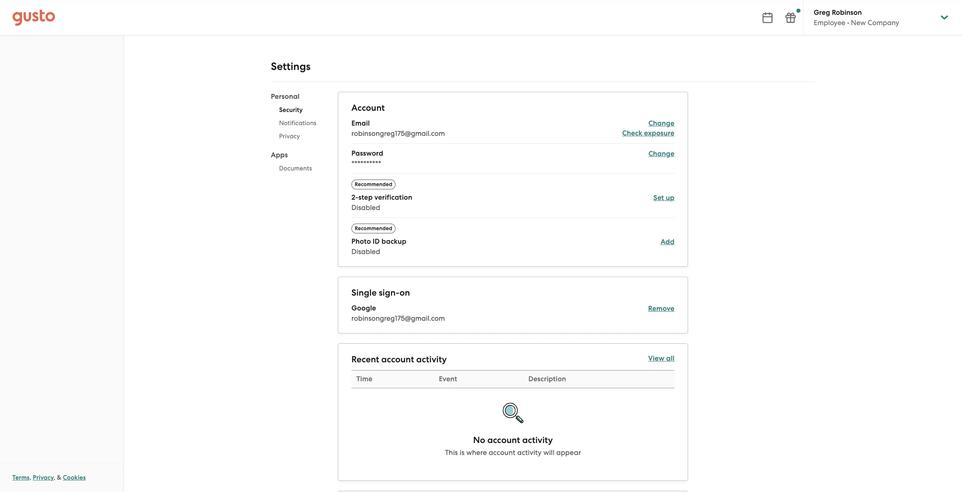 Task type: vqa. For each thing, say whether or not it's contained in the screenshot.
Freshbooks
no



Task type: locate. For each thing, give the bounding box(es) containing it.
robinsongreg175@gmail.com down on
[[352, 314, 445, 323]]

is
[[460, 449, 465, 457]]

recommended up id
[[355, 225, 393, 232]]

remove
[[649, 305, 675, 313]]

account right recent
[[382, 354, 414, 365]]

0 vertical spatial recommended
[[355, 181, 393, 188]]

robinsongreg175@gmail.com up password
[[352, 129, 445, 138]]

change button inside password element
[[649, 149, 675, 159]]

privacy link left the &
[[33, 474, 54, 482]]

1 vertical spatial change
[[649, 150, 675, 158]]

list
[[352, 119, 675, 257]]

view all link
[[649, 354, 675, 364]]

change inside password element
[[649, 150, 675, 158]]

0 horizontal spatial ,
[[30, 474, 31, 482]]

cookies button
[[63, 473, 86, 483]]

no account activity this is where account activity will appear
[[445, 435, 581, 457]]

1 disabled from the top
[[352, 204, 380, 212]]

company
[[868, 19, 900, 27]]

0 vertical spatial privacy link
[[271, 130, 325, 143]]

on
[[400, 288, 410, 298]]

change up exposure
[[649, 119, 675, 128]]

settings
[[271, 60, 311, 73]]

robinsongreg175@gmail.com inside email element
[[352, 129, 445, 138]]

google robinsongreg175@gmail.com
[[352, 304, 445, 323]]

1 change button from the top
[[649, 119, 675, 129]]

recommended up step
[[355, 181, 393, 188]]

disabled inside "photo id backup disabled"
[[352, 248, 380, 256]]

robinson
[[832, 8, 862, 17]]

view
[[649, 354, 665, 363]]

photo id backup element
[[352, 223, 675, 257]]

recommended
[[355, 181, 393, 188], [355, 225, 393, 232]]

gusto navigation element
[[0, 35, 123, 68]]

cookies
[[63, 474, 86, 482]]

1 vertical spatial recommended
[[355, 225, 393, 232]]

1 vertical spatial robinsongreg175@gmail.com
[[352, 314, 445, 323]]

disabled inside 2-step verification disabled
[[352, 204, 380, 212]]

2 recommended from the top
[[355, 225, 393, 232]]

group
[[271, 92, 325, 178], [352, 354, 675, 471]]

1 vertical spatial group
[[352, 354, 675, 471]]

all
[[667, 354, 675, 363]]

account right no
[[488, 435, 520, 446]]

2 disabled from the top
[[352, 248, 380, 256]]

1 vertical spatial disabled
[[352, 248, 380, 256]]

robinsongreg175@gmail.com
[[352, 129, 445, 138], [352, 314, 445, 323]]

2 vertical spatial account
[[489, 449, 516, 457]]

security
[[279, 106, 303, 114]]

0 vertical spatial privacy
[[279, 133, 300, 140]]

1 horizontal spatial group
[[352, 354, 675, 471]]

no
[[473, 435, 486, 446]]

email
[[352, 119, 370, 128]]

check
[[623, 129, 643, 138]]

0 horizontal spatial group
[[271, 92, 325, 178]]

privacy left the &
[[33, 474, 54, 482]]

0 vertical spatial disabled
[[352, 204, 380, 212]]

,
[[30, 474, 31, 482], [54, 474, 55, 482]]

2 change from the top
[[649, 150, 675, 158]]

event
[[439, 375, 457, 384]]

activity
[[416, 354, 447, 365], [523, 435, 553, 446], [518, 449, 542, 457]]

1 change from the top
[[649, 119, 675, 128]]

0 horizontal spatial privacy link
[[33, 474, 54, 482]]

photo id backup disabled
[[352, 237, 407, 256]]

account
[[382, 354, 414, 365], [488, 435, 520, 446], [489, 449, 516, 457]]

0 vertical spatial group
[[271, 92, 325, 178]]

exposure
[[644, 129, 675, 138]]

disabled down step
[[352, 204, 380, 212]]

change button
[[649, 119, 675, 129], [649, 149, 675, 159]]

google
[[352, 304, 376, 313]]

&
[[57, 474, 61, 482]]

0 vertical spatial robinsongreg175@gmail.com
[[352, 129, 445, 138]]

account right where on the bottom of page
[[489, 449, 516, 457]]

change button down exposure
[[649, 149, 675, 159]]

set
[[654, 194, 664, 202]]

add
[[661, 238, 675, 246]]

change
[[649, 119, 675, 128], [649, 150, 675, 158]]

recommended inside 2-step verification element
[[355, 181, 393, 188]]

privacy link down notifications
[[271, 130, 325, 143]]

password element
[[352, 149, 675, 174]]

privacy
[[279, 133, 300, 140], [33, 474, 54, 482]]

greg
[[814, 8, 831, 17]]

1 vertical spatial activity
[[523, 435, 553, 446]]

sign-
[[379, 288, 400, 298]]

account group
[[352, 102, 675, 257]]

robinsongreg175@gmail.com inside google element
[[352, 314, 445, 323]]

activity up 'will'
[[523, 435, 553, 446]]

change down exposure
[[649, 150, 675, 158]]

1 robinsongreg175@gmail.com from the top
[[352, 129, 445, 138]]

2 robinsongreg175@gmail.com from the top
[[352, 314, 445, 323]]

verification
[[375, 193, 413, 202]]

0 vertical spatial change
[[649, 119, 675, 128]]

notifications link
[[271, 117, 325, 130]]

2 change button from the top
[[649, 149, 675, 159]]

1 vertical spatial change button
[[649, 149, 675, 159]]

1 vertical spatial privacy link
[[33, 474, 54, 482]]

terms , privacy , & cookies
[[12, 474, 86, 482]]

change button up exposure
[[649, 119, 675, 129]]

robinsongreg175@gmail.com for google
[[352, 314, 445, 323]]

check exposure link
[[623, 129, 675, 139]]

activity up event
[[416, 354, 447, 365]]

1 vertical spatial account
[[488, 435, 520, 446]]

change inside "change check exposure"
[[649, 119, 675, 128]]

recent
[[352, 354, 379, 365]]

step
[[359, 193, 373, 202]]

apps
[[271, 151, 288, 160]]

privacy link
[[271, 130, 325, 143], [33, 474, 54, 482]]

home image
[[12, 9, 55, 26]]

disabled down photo
[[352, 248, 380, 256]]

0 vertical spatial activity
[[416, 354, 447, 365]]

1 recommended from the top
[[355, 181, 393, 188]]

recommended for id
[[355, 225, 393, 232]]

1 horizontal spatial privacy link
[[271, 130, 325, 143]]

0 horizontal spatial privacy
[[33, 474, 54, 482]]

disabled
[[352, 204, 380, 212], [352, 248, 380, 256]]

privacy down notifications
[[279, 133, 300, 140]]

employee
[[814, 19, 846, 27]]

0 vertical spatial change button
[[649, 119, 675, 129]]

activity left 'will'
[[518, 449, 542, 457]]

1 horizontal spatial privacy
[[279, 133, 300, 140]]

1 horizontal spatial ,
[[54, 474, 55, 482]]

documents
[[279, 165, 312, 172]]

recommended inside photo id backup 'element'
[[355, 225, 393, 232]]

will
[[544, 449, 555, 457]]

set up link
[[654, 194, 675, 202]]

0 vertical spatial account
[[382, 354, 414, 365]]

email robinsongreg175@gmail.com
[[352, 119, 445, 138]]

1 , from the left
[[30, 474, 31, 482]]

id
[[373, 237, 380, 246]]



Task type: describe. For each thing, give the bounding box(es) containing it.
backup
[[382, 237, 407, 246]]

terms
[[12, 474, 30, 482]]

notifications
[[279, 120, 317, 127]]

where
[[467, 449, 487, 457]]

2 , from the left
[[54, 474, 55, 482]]

this
[[445, 449, 458, 457]]

activity for no account activity this is where account activity will appear
[[523, 435, 553, 446]]

set up
[[654, 194, 675, 202]]

•
[[848, 19, 850, 27]]

single sign-on
[[352, 288, 410, 298]]

new
[[851, 19, 866, 27]]

activity for recent account activity
[[416, 354, 447, 365]]

password
[[352, 149, 383, 158]]

email element
[[352, 119, 675, 144]]

robinsongreg175@gmail.com for email
[[352, 129, 445, 138]]

password **********
[[352, 149, 383, 168]]

change for change check exposure
[[649, 119, 675, 128]]

**********
[[352, 160, 381, 168]]

recent account activity
[[352, 354, 447, 365]]

change button inside email element
[[649, 119, 675, 129]]

single sign-on group
[[352, 287, 675, 323]]

single
[[352, 288, 377, 298]]

group containing personal
[[271, 92, 325, 178]]

photo
[[352, 237, 371, 246]]

1 vertical spatial privacy
[[33, 474, 54, 482]]

group containing recent account activity
[[352, 354, 675, 471]]

change check exposure
[[623, 119, 675, 138]]

view all
[[649, 354, 675, 363]]

personal
[[271, 92, 300, 101]]

disabled for photo
[[352, 248, 380, 256]]

description
[[529, 375, 566, 384]]

appear
[[557, 449, 581, 457]]

account for recent
[[382, 354, 414, 365]]

documents link
[[271, 162, 325, 175]]

time
[[357, 375, 373, 384]]

list containing email
[[352, 119, 675, 257]]

2-
[[352, 193, 359, 202]]

account
[[352, 103, 385, 113]]

disabled for 2-
[[352, 204, 380, 212]]

2-step verification element
[[352, 179, 675, 218]]

recommended for step
[[355, 181, 393, 188]]

change for change
[[649, 150, 675, 158]]

up
[[666, 194, 675, 202]]

remove button
[[649, 304, 675, 314]]

add button
[[661, 237, 675, 247]]

2 vertical spatial activity
[[518, 449, 542, 457]]

account for no
[[488, 435, 520, 446]]

2-step verification disabled
[[352, 193, 413, 212]]

google element
[[352, 304, 675, 323]]

greg robinson employee • new company
[[814, 8, 900, 27]]

security link
[[271, 103, 325, 117]]

terms link
[[12, 474, 30, 482]]



